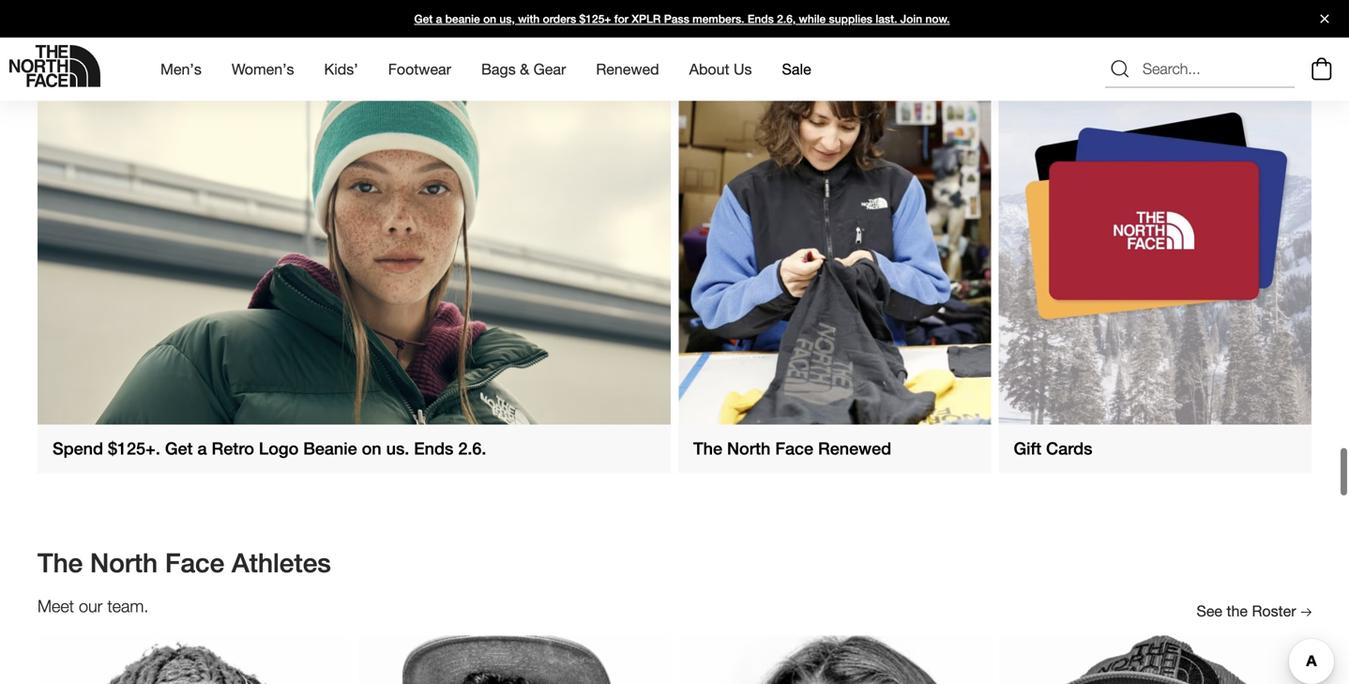 Task type: locate. For each thing, give the bounding box(es) containing it.
athletes
[[232, 547, 331, 578]]

get left beanie
[[414, 12, 433, 25]]

0 horizontal spatial the
[[38, 547, 83, 578]]

0 vertical spatial ends
[[748, 12, 774, 25]]

gift cards
[[1014, 439, 1093, 458]]

gear
[[534, 60, 566, 78]]

pass
[[664, 12, 690, 25]]

get
[[414, 12, 433, 25], [165, 439, 193, 458]]

the north face athletes banner
[[0, 547, 1349, 635]]

get right $125+.
[[165, 439, 193, 458]]

close image
[[1313, 15, 1337, 23]]

about us
[[689, 60, 752, 78]]

renewed
[[596, 60, 659, 78], [818, 439, 891, 458]]

ends right us. at the left of page
[[414, 439, 454, 458]]

cards
[[1046, 439, 1093, 458]]

0 horizontal spatial face
[[165, 547, 224, 578]]

1 vertical spatial face
[[165, 547, 224, 578]]

us
[[734, 60, 752, 78]]

the north face athletes
[[38, 547, 331, 578]]

1 horizontal spatial renewed
[[818, 439, 891, 458]]

1 horizontal spatial north
[[727, 439, 771, 458]]

0 horizontal spatial a
[[198, 439, 207, 458]]

meet our team.
[[38, 596, 149, 616]]

the for the north face athletes
[[38, 547, 83, 578]]

xplr
[[632, 12, 661, 25]]

0 vertical spatial on
[[483, 12, 496, 25]]

Search search field
[[1105, 50, 1295, 88]]

about
[[689, 60, 730, 78]]

face inside banner
[[165, 547, 224, 578]]

ends
[[748, 12, 774, 25], [414, 439, 454, 458]]

the north face renewed
[[693, 439, 891, 458]]

north for the north face athletes
[[90, 547, 158, 578]]

sale
[[782, 60, 811, 78]]

see
[[1197, 602, 1223, 620]]

about us link
[[689, 44, 752, 95]]

beanie
[[445, 12, 480, 25]]

1 horizontal spatial face
[[775, 439, 814, 458]]

men's
[[160, 60, 202, 78]]

north
[[727, 439, 771, 458], [90, 547, 158, 578]]

0 vertical spatial north
[[727, 439, 771, 458]]

join
[[901, 12, 923, 25]]

north for the north face renewed
[[727, 439, 771, 458]]

1 horizontal spatial a
[[436, 12, 442, 25]]

a black and white headshot of the north face athlete erik leon image
[[999, 635, 1312, 684]]

renewed inside the north face renewed link
[[818, 439, 891, 458]]

on
[[483, 12, 496, 25], [362, 439, 382, 458]]

0 horizontal spatial ends
[[414, 439, 454, 458]]

&
[[520, 60, 529, 78]]

a left beanie
[[436, 12, 442, 25]]

a
[[436, 12, 442, 25], [198, 439, 207, 458]]

1 vertical spatial the
[[38, 547, 83, 578]]

sale link
[[782, 44, 811, 95]]

a left retro
[[198, 439, 207, 458]]

get a beanie on us, with orders $125+ for xplr pass members. ends 2.6, while supplies last. join now.
[[414, 12, 950, 25]]

1 horizontal spatial the
[[693, 439, 723, 458]]

1 horizontal spatial on
[[483, 12, 496, 25]]

kids' link
[[324, 44, 358, 95]]

1 vertical spatial on
[[362, 439, 382, 458]]

footwear link
[[388, 44, 451, 95]]

0 vertical spatial face
[[775, 439, 814, 458]]

the north face home page image
[[9, 45, 100, 87]]

1 vertical spatial get
[[165, 439, 193, 458]]

spend $125+. get a retro logo beanie on us. ends 2.6.
[[53, 439, 486, 458]]

on left us,
[[483, 12, 496, 25]]

0 horizontal spatial north
[[90, 547, 158, 578]]

0 horizontal spatial renewed
[[596, 60, 659, 78]]

our
[[79, 596, 103, 616]]

a woman in a repair shop stitches a jacket from the north face for their renewed program. image
[[678, 12, 991, 426]]

$125+
[[579, 12, 611, 25]]

north inside the north face renewed link
[[727, 439, 771, 458]]

last.
[[876, 12, 897, 25]]

1 vertical spatial north
[[90, 547, 158, 578]]

1 vertical spatial renewed
[[818, 439, 891, 458]]

the inside the north face renewed link
[[693, 439, 723, 458]]

$125+.
[[108, 439, 160, 458]]

the inside the north face athletes banner
[[38, 547, 83, 578]]

2.6,
[[777, 12, 796, 25]]

beanie
[[303, 439, 357, 458]]

0 vertical spatial the
[[693, 439, 723, 458]]

bags
[[481, 60, 516, 78]]

renewed link
[[596, 44, 659, 95]]

get a beanie on us, with orders $125+ for xplr pass members. ends 2.6, while supplies last. join now. link
[[0, 0, 1349, 38]]

ends left 2.6,
[[748, 12, 774, 25]]

1 horizontal spatial ends
[[748, 12, 774, 25]]

1 vertical spatial ends
[[414, 439, 454, 458]]

0 horizontal spatial get
[[165, 439, 193, 458]]

team.
[[107, 596, 149, 616]]

search all image
[[1109, 58, 1132, 80]]

the
[[693, 439, 723, 458], [38, 547, 83, 578]]

roster
[[1252, 602, 1296, 620]]

1 horizontal spatial get
[[414, 12, 433, 25]]

north inside the north face athletes banner
[[90, 547, 158, 578]]

0 horizontal spatial on
[[362, 439, 382, 458]]

on left us. at the left of page
[[362, 439, 382, 458]]

face
[[775, 439, 814, 458], [165, 547, 224, 578]]

1 vertical spatial a
[[198, 439, 207, 458]]

view cart image
[[1307, 55, 1337, 83]]



Task type: vqa. For each thing, say whether or not it's contained in the screenshot.
The for The North Face Athletes
yes



Task type: describe. For each thing, give the bounding box(es) containing it.
spend $125+. get a retro logo beanie on us. ends 2.6. link
[[38, 12, 671, 477]]

face for athletes
[[165, 547, 224, 578]]

see the roster link
[[1197, 602, 1312, 620]]

spend
[[53, 439, 103, 458]]

0 vertical spatial get
[[414, 12, 433, 25]]

the
[[1227, 602, 1248, 620]]

a fan of yellow, blue and red gift cards from the north face. image
[[999, 12, 1312, 426]]

face for renewed
[[775, 439, 814, 458]]

women's link
[[232, 44, 294, 95]]

now.
[[926, 12, 950, 25]]

for
[[614, 12, 629, 25]]

bags & gear link
[[481, 44, 566, 95]]

a woman looks at you with a straight face. she is outside wearing the north face retro logo beanie, and north face down jacket in pine needle. image
[[38, 12, 671, 473]]

gift cards link
[[999, 12, 1312, 473]]

us.
[[386, 439, 409, 458]]

see the roster
[[1197, 602, 1301, 620]]

supplies
[[829, 12, 873, 25]]

logo
[[259, 439, 299, 458]]

while
[[799, 12, 826, 25]]

with
[[518, 12, 540, 25]]

us,
[[500, 12, 515, 25]]

a black and white headshot of the north face athlete vasu sojitra image
[[358, 635, 671, 684]]

footwear
[[388, 60, 451, 78]]

a black and white headshot of the north face athlete jess kimura image
[[38, 635, 350, 684]]

meet
[[38, 596, 74, 616]]

2.6.
[[458, 439, 486, 458]]

orders
[[543, 12, 576, 25]]

the for the north face renewed
[[693, 439, 723, 458]]

gift
[[1014, 439, 1042, 458]]

men's link
[[160, 44, 202, 95]]

0 vertical spatial a
[[436, 12, 442, 25]]

retro
[[212, 439, 254, 458]]

women's
[[232, 60, 294, 78]]

a black and white headshot of the north face athlete ingrid backstrom image
[[678, 635, 991, 684]]

0 vertical spatial renewed
[[596, 60, 659, 78]]

bags & gear
[[481, 60, 566, 78]]

members.
[[693, 12, 745, 25]]

the north face renewed link
[[678, 12, 991, 473]]

kids'
[[324, 60, 358, 78]]



